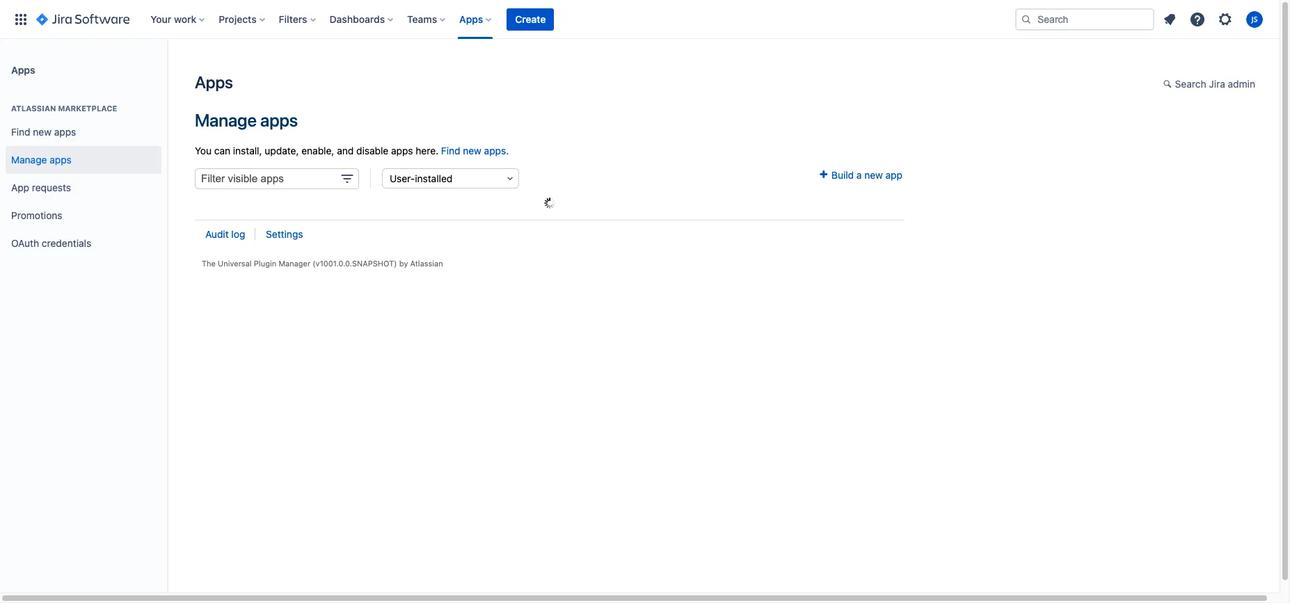 Task type: describe. For each thing, give the bounding box(es) containing it.
install,
[[233, 145, 262, 157]]

you can install, update, enable, and disable apps here. find new apps.
[[195, 145, 509, 157]]

disable
[[356, 145, 389, 157]]

promotions link
[[6, 202, 161, 230]]

app
[[886, 169, 903, 181]]

you
[[195, 145, 212, 157]]

teams button
[[403, 8, 451, 30]]

admin
[[1228, 78, 1256, 90]]

apps left here.
[[391, 145, 413, 157]]

apps up update,
[[260, 110, 298, 130]]

audit log
[[205, 229, 245, 240]]

a
[[857, 169, 862, 181]]

1 horizontal spatial new
[[463, 145, 482, 157]]

settings
[[266, 229, 303, 240]]

user-installed
[[390, 173, 453, 185]]

apps up requests on the left of the page
[[50, 154, 72, 165]]

0 vertical spatial manage apps
[[195, 110, 298, 130]]

manager
[[279, 259, 311, 268]]

find new apps
[[11, 126, 76, 138]]

banner containing your work
[[0, 0, 1280, 39]]

appswitcher icon image
[[13, 11, 29, 27]]

settings image
[[1217, 11, 1234, 27]]

apps inside apps dropdown button
[[460, 13, 483, 25]]

build
[[832, 169, 854, 181]]

find new apps link
[[6, 118, 161, 146]]

your profile and settings image
[[1247, 11, 1263, 27]]

help image
[[1190, 11, 1206, 27]]

app
[[11, 181, 29, 193]]

notifications image
[[1162, 11, 1178, 27]]

small image
[[1164, 79, 1175, 90]]

audit
[[205, 229, 229, 240]]

atlassian link
[[410, 259, 443, 268]]

manage apps link
[[6, 146, 161, 174]]

filters
[[279, 13, 307, 25]]

dashboards button
[[325, 8, 399, 30]]

build a new app link
[[818, 169, 903, 181]]

dashboards
[[330, 13, 385, 25]]

log
[[231, 229, 245, 240]]

atlassian marketplace group
[[6, 89, 161, 262]]

1 horizontal spatial apps
[[195, 72, 233, 92]]

oauth credentials link
[[6, 230, 161, 258]]

oauth
[[11, 237, 39, 249]]



Task type: vqa. For each thing, say whether or not it's contained in the screenshot.
the bottom the HTML
no



Task type: locate. For each thing, give the bounding box(es) containing it.
find right here.
[[441, 145, 460, 157]]

manage
[[195, 110, 257, 130], [11, 154, 47, 165]]

0 vertical spatial atlassian
[[11, 104, 56, 113]]

apps right teams 'popup button'
[[460, 13, 483, 25]]

credentials
[[42, 237, 91, 249]]

oauth credentials
[[11, 237, 91, 249]]

2 vertical spatial new
[[865, 169, 883, 181]]

enable,
[[302, 145, 334, 157]]

apps down appswitcher icon
[[11, 64, 35, 76]]

plugin
[[254, 259, 276, 268]]

app requests link
[[6, 174, 161, 202]]

search
[[1175, 78, 1207, 90]]

0 horizontal spatial apps
[[11, 64, 35, 76]]

0 horizontal spatial manage apps
[[11, 154, 72, 165]]

atlassian up find new apps
[[11, 104, 56, 113]]

new down atlassian marketplace
[[33, 126, 51, 138]]

manage apps up "app requests" in the top of the page
[[11, 154, 72, 165]]

build a new app
[[829, 169, 903, 181]]

jira software image
[[36, 11, 130, 27], [36, 11, 130, 27]]

1 vertical spatial atlassian
[[410, 259, 443, 268]]

the
[[202, 259, 216, 268]]

2 horizontal spatial new
[[865, 169, 883, 181]]

projects button
[[215, 8, 271, 30]]

universal
[[218, 259, 252, 268]]

small image
[[818, 169, 829, 181]]

new right the a
[[865, 169, 883, 181]]

apps down atlassian marketplace
[[54, 126, 76, 138]]

0 horizontal spatial new
[[33, 126, 51, 138]]

work
[[174, 13, 196, 25]]

atlassian marketplace
[[11, 104, 117, 113]]

audit log link
[[205, 229, 245, 240]]

requests
[[32, 181, 71, 193]]

manage apps
[[195, 110, 298, 130], [11, 154, 72, 165]]

0 horizontal spatial atlassian
[[11, 104, 56, 113]]

new left apps.
[[463, 145, 482, 157]]

1 vertical spatial new
[[463, 145, 482, 157]]

your
[[151, 13, 171, 25]]

marketplace
[[58, 104, 117, 113]]

manage up app
[[11, 154, 47, 165]]

1 horizontal spatial atlassian
[[410, 259, 443, 268]]

and
[[337, 145, 354, 157]]

new
[[33, 126, 51, 138], [463, 145, 482, 157], [865, 169, 883, 181]]

search jira admin
[[1175, 78, 1256, 90]]

apps
[[260, 110, 298, 130], [54, 126, 76, 138], [391, 145, 413, 157], [50, 154, 72, 165]]

user-
[[390, 173, 415, 185]]

sidebar navigation image
[[152, 56, 182, 84]]

find
[[11, 126, 30, 138], [441, 145, 460, 157]]

manage inside atlassian marketplace group
[[11, 154, 47, 165]]

projects
[[219, 13, 257, 25]]

app requests
[[11, 181, 71, 193]]

manage apps inside the manage apps link
[[11, 154, 72, 165]]

0 vertical spatial find
[[11, 126, 30, 138]]

None field
[[195, 169, 359, 190]]

jira
[[1209, 78, 1226, 90]]

manage apps up 'install,'
[[195, 110, 298, 130]]

0 horizontal spatial manage
[[11, 154, 47, 165]]

installed
[[415, 173, 453, 185]]

atlassian
[[11, 104, 56, 113], [410, 259, 443, 268]]

atlassian inside atlassian marketplace group
[[11, 104, 56, 113]]

1 horizontal spatial manage apps
[[195, 110, 298, 130]]

apps button
[[455, 8, 497, 30]]

can
[[214, 145, 230, 157]]

1 vertical spatial find
[[441, 145, 460, 157]]

the universal plugin manager (v1001.0.0.snapshot) by atlassian
[[202, 259, 443, 268]]

your work button
[[146, 8, 210, 30]]

atlassian right by
[[410, 259, 443, 268]]

create button
[[507, 8, 554, 30]]

2 horizontal spatial apps
[[460, 13, 483, 25]]

here.
[[416, 145, 439, 157]]

apps.
[[484, 145, 509, 157]]

new inside atlassian marketplace group
[[33, 126, 51, 138]]

search jira admin link
[[1157, 74, 1263, 96]]

manage up can
[[195, 110, 257, 130]]

primary element
[[8, 0, 1016, 39]]

0 vertical spatial manage
[[195, 110, 257, 130]]

apps right the sidebar navigation "icon"
[[195, 72, 233, 92]]

banner
[[0, 0, 1280, 39]]

1 horizontal spatial find
[[441, 145, 460, 157]]

teams
[[407, 13, 437, 25]]

find inside atlassian marketplace group
[[11, 126, 30, 138]]

find down atlassian marketplace
[[11, 126, 30, 138]]

apps
[[460, 13, 483, 25], [11, 64, 35, 76], [195, 72, 233, 92]]

(v1001.0.0.snapshot)
[[313, 259, 397, 268]]

1 horizontal spatial manage
[[195, 110, 257, 130]]

update,
[[265, 145, 299, 157]]

settings link
[[266, 229, 303, 240]]

by
[[399, 259, 408, 268]]

promotions
[[11, 209, 62, 221]]

create
[[515, 13, 546, 25]]

search image
[[1021, 14, 1032, 25]]

your work
[[151, 13, 196, 25]]

1 vertical spatial manage apps
[[11, 154, 72, 165]]

filters button
[[275, 8, 321, 30]]

find new apps. link
[[441, 145, 509, 157]]

0 horizontal spatial find
[[11, 126, 30, 138]]

Search field
[[1016, 8, 1155, 30]]

1 vertical spatial manage
[[11, 154, 47, 165]]

0 vertical spatial new
[[33, 126, 51, 138]]



